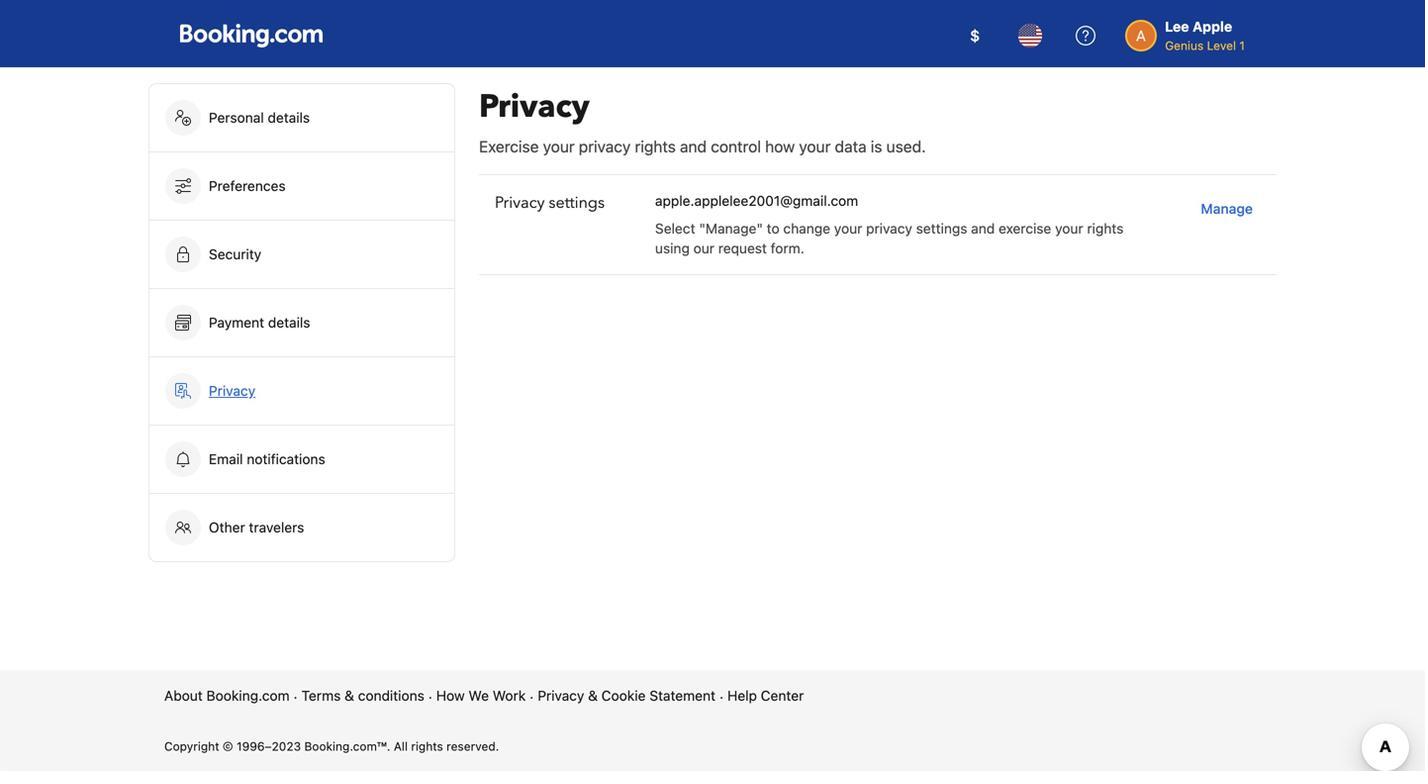 Task type: locate. For each thing, give the bounding box(es) containing it.
privacy inside privacy exercise your privacy rights and control how your data is used.
[[579, 137, 631, 156]]

data
[[835, 137, 867, 156]]

0 vertical spatial settings
[[549, 192, 605, 214]]

rights right exercise
[[1087, 220, 1124, 237]]

payment
[[209, 314, 264, 331]]

0 vertical spatial and
[[680, 137, 707, 156]]

1 details from the top
[[268, 109, 310, 126]]

and left control at the top of page
[[680, 137, 707, 156]]

1 vertical spatial details
[[268, 314, 310, 331]]

rights right the all at the left of the page
[[411, 739, 443, 753]]

"manage"
[[699, 220, 763, 237]]

& for terms
[[345, 687, 354, 704]]

privacy & cookie statement link
[[538, 686, 716, 706]]

privacy
[[479, 85, 590, 128], [495, 192, 545, 214], [209, 383, 255, 399], [538, 687, 584, 704]]

cookie
[[602, 687, 646, 704]]

1 & from the left
[[345, 687, 354, 704]]

& right terms
[[345, 687, 354, 704]]

copyright © 1996–2023 booking.com™. all rights reserved.
[[164, 739, 499, 753]]

privacy right 'work'
[[538, 687, 584, 704]]

details right the "payment"
[[268, 314, 310, 331]]

how we work link
[[436, 686, 526, 706]]

and left exercise
[[971, 220, 995, 237]]

privacy down the "payment"
[[209, 383, 255, 399]]

1 horizontal spatial privacy
[[866, 220, 913, 237]]

privacy down exercise
[[495, 192, 545, 214]]

preferences link
[[149, 152, 454, 220]]

settings inside 'select "manage" to change your privacy settings and exercise your rights using our request form.'
[[916, 220, 968, 237]]

security
[[209, 246, 262, 262]]

0 horizontal spatial rights
[[411, 739, 443, 753]]

terms & conditions link
[[302, 686, 425, 706]]

other travelers
[[209, 519, 304, 535]]

privacy exercise your privacy rights and control how your data is used.
[[479, 85, 926, 156]]

0 vertical spatial details
[[268, 109, 310, 126]]

details
[[268, 109, 310, 126], [268, 314, 310, 331]]

2 & from the left
[[588, 687, 598, 704]]

select "manage" to change your privacy settings and exercise your rights using our request form.
[[655, 220, 1124, 256]]

privacy
[[579, 137, 631, 156], [866, 220, 913, 237]]

request
[[718, 240, 767, 256]]

1 vertical spatial privacy
[[866, 220, 913, 237]]

email
[[209, 451, 243, 467]]

rights left control at the top of page
[[635, 137, 676, 156]]

other
[[209, 519, 245, 535]]

1 vertical spatial settings
[[916, 220, 968, 237]]

travelers
[[249, 519, 304, 535]]

1 horizontal spatial and
[[971, 220, 995, 237]]

about
[[164, 687, 203, 704]]

and
[[680, 137, 707, 156], [971, 220, 995, 237]]

about booking.com link
[[164, 686, 290, 706]]

1 vertical spatial rights
[[1087, 220, 1124, 237]]

1 horizontal spatial rights
[[635, 137, 676, 156]]

1 horizontal spatial settings
[[916, 220, 968, 237]]

statement
[[650, 687, 716, 704]]

help center
[[728, 687, 804, 704]]

privacy inside privacy exercise your privacy rights and control how your data is used.
[[479, 85, 590, 128]]

privacy inside 'select "manage" to change your privacy settings and exercise your rights using our request form.'
[[866, 220, 913, 237]]

form.
[[771, 240, 805, 256]]

0 horizontal spatial privacy
[[579, 137, 631, 156]]

we
[[469, 687, 489, 704]]

2 details from the top
[[268, 314, 310, 331]]

& left cookie at bottom
[[588, 687, 598, 704]]

0 vertical spatial rights
[[635, 137, 676, 156]]

0 horizontal spatial &
[[345, 687, 354, 704]]

0 vertical spatial privacy
[[579, 137, 631, 156]]

privacy right change
[[866, 220, 913, 237]]

settings
[[549, 192, 605, 214], [916, 220, 968, 237]]

1 horizontal spatial &
[[588, 687, 598, 704]]

2 vertical spatial rights
[[411, 739, 443, 753]]

to
[[767, 220, 780, 237]]

&
[[345, 687, 354, 704], [588, 687, 598, 704]]

privacy inside "link"
[[209, 383, 255, 399]]

privacy up privacy settings
[[579, 137, 631, 156]]

privacy for privacy
[[209, 383, 255, 399]]

rights
[[635, 137, 676, 156], [1087, 220, 1124, 237], [411, 739, 443, 753]]

payment details
[[209, 314, 314, 331]]

notifications
[[247, 451, 325, 467]]

other travelers link
[[149, 494, 454, 561]]

& for privacy
[[588, 687, 598, 704]]

2 horizontal spatial rights
[[1087, 220, 1124, 237]]

lee apple genius level 1
[[1165, 18, 1245, 52]]

privacy up exercise
[[479, 85, 590, 128]]

all
[[394, 739, 408, 753]]

0 horizontal spatial and
[[680, 137, 707, 156]]

details right personal at left top
[[268, 109, 310, 126]]

1 vertical spatial and
[[971, 220, 995, 237]]

your
[[543, 137, 575, 156], [799, 137, 831, 156], [834, 220, 862, 237], [1055, 220, 1083, 237]]

personal
[[209, 109, 264, 126]]

terms & conditions
[[302, 687, 425, 704]]



Task type: describe. For each thing, give the bounding box(es) containing it.
about booking.com
[[164, 687, 290, 704]]

apple
[[1193, 18, 1232, 35]]

manage link
[[1193, 191, 1261, 227]]

exercise
[[479, 137, 539, 156]]

terms
[[302, 687, 341, 704]]

exercise
[[999, 220, 1052, 237]]

privacy for privacy & cookie statement
[[538, 687, 584, 704]]

security link
[[149, 221, 454, 288]]

0 horizontal spatial settings
[[549, 192, 605, 214]]

reserved.
[[447, 739, 499, 753]]

details for personal details
[[268, 109, 310, 126]]

booking.com
[[206, 687, 290, 704]]

lee
[[1165, 18, 1189, 35]]

privacy & cookie statement
[[538, 687, 716, 704]]

privacy link
[[149, 357, 454, 425]]

conditions
[[358, 687, 425, 704]]

$
[[970, 26, 980, 45]]

genius
[[1165, 39, 1204, 52]]

level
[[1207, 39, 1236, 52]]

how
[[436, 687, 465, 704]]

copyright
[[164, 739, 219, 753]]

$ button
[[951, 12, 999, 59]]

control
[[711, 137, 761, 156]]

privacy for privacy settings
[[495, 192, 545, 214]]

apple.applelee2001@gmail.com
[[655, 193, 858, 209]]

privacy settings
[[495, 192, 605, 214]]

work
[[493, 687, 526, 704]]

help center link
[[728, 686, 804, 706]]

booking.com™.
[[304, 739, 390, 753]]

email notifications
[[209, 451, 325, 467]]

how
[[765, 137, 795, 156]]

details for payment details
[[268, 314, 310, 331]]

and inside privacy exercise your privacy rights and control how your data is used.
[[680, 137, 707, 156]]

select
[[655, 220, 695, 237]]

used.
[[887, 137, 926, 156]]

is
[[871, 137, 882, 156]]

manage
[[1201, 200, 1253, 217]]

©
[[223, 739, 233, 753]]

rights inside privacy exercise your privacy rights and control how your data is used.
[[635, 137, 676, 156]]

preferences
[[209, 178, 286, 194]]

how we work
[[436, 687, 526, 704]]

payment details link
[[149, 289, 454, 356]]

personal details
[[209, 109, 310, 126]]

personal details link
[[149, 84, 454, 151]]

and inside 'select "manage" to change your privacy settings and exercise your rights using our request form.'
[[971, 220, 995, 237]]

email notifications link
[[149, 426, 454, 493]]

rights inside 'select "manage" to change your privacy settings and exercise your rights using our request form.'
[[1087, 220, 1124, 237]]

center
[[761, 687, 804, 704]]

using
[[655, 240, 690, 256]]

1996–2023
[[237, 739, 301, 753]]

change
[[783, 220, 831, 237]]

our
[[694, 240, 715, 256]]

1
[[1240, 39, 1245, 52]]

privacy for privacy exercise your privacy rights and control how your data is used.
[[479, 85, 590, 128]]

help
[[728, 687, 757, 704]]



Task type: vqa. For each thing, say whether or not it's contained in the screenshot.
Other travelers link
yes



